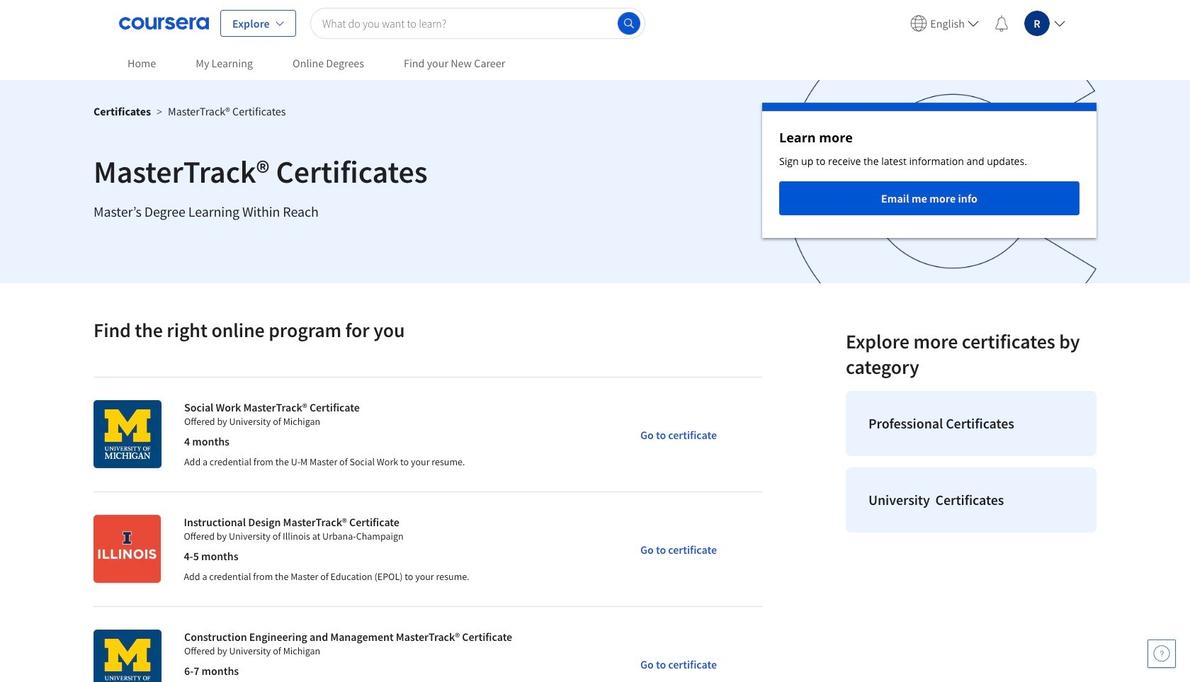 Task type: locate. For each thing, give the bounding box(es) containing it.
coursera image
[[119, 12, 209, 34]]

list
[[840, 385, 1102, 538]]

None search field
[[310, 7, 645, 39]]

status
[[762, 103, 1097, 238]]

0 vertical spatial university of michigan image
[[94, 400, 162, 468]]

1 university of michigan image from the top
[[94, 400, 162, 468]]

university of michigan image
[[94, 400, 162, 468], [94, 630, 162, 682]]

What do you want to learn? text field
[[310, 7, 645, 39]]

1 vertical spatial university of michigan image
[[94, 630, 162, 682]]



Task type: describe. For each thing, give the bounding box(es) containing it.
university of illinois at urbana-champaign image
[[94, 515, 161, 583]]

help center image
[[1153, 645, 1170, 662]]

2 university of michigan image from the top
[[94, 630, 162, 682]]



Task type: vqa. For each thing, say whether or not it's contained in the screenshot.
Coursera image
yes



